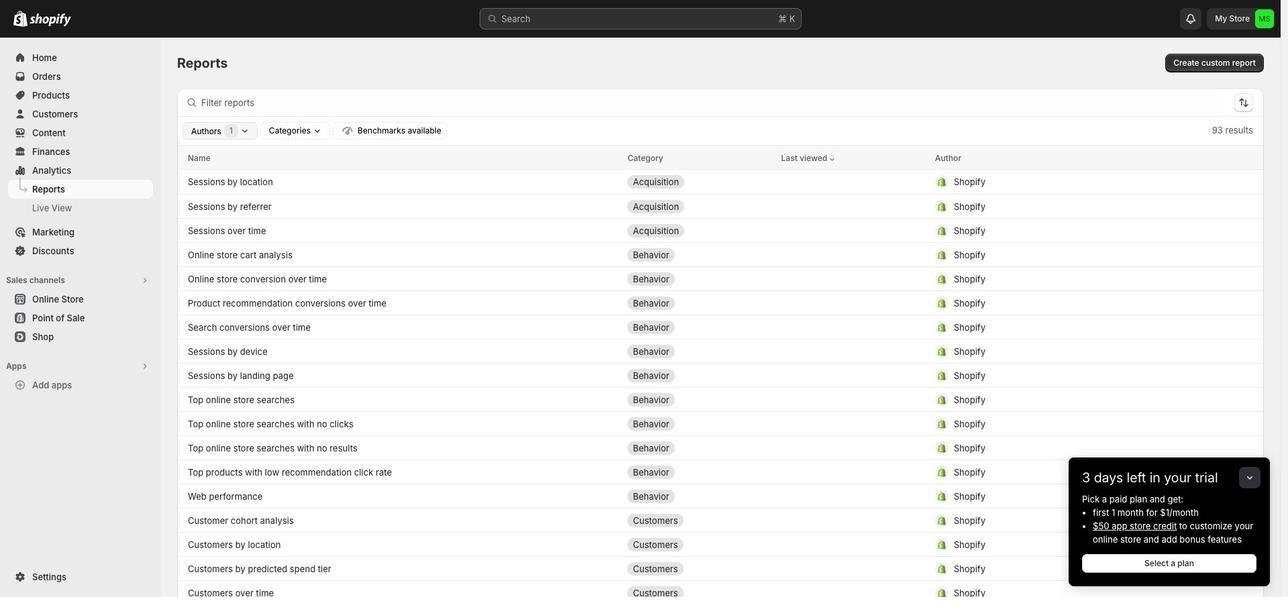Task type: describe. For each thing, give the bounding box(es) containing it.
1 horizontal spatial shopify image
[[30, 13, 71, 27]]

10 row from the top
[[177, 363, 1264, 387]]

17 row from the top
[[177, 532, 1264, 556]]

2 row from the top
[[177, 170, 1264, 194]]

18 row from the top
[[177, 556, 1264, 580]]

19 row from the top
[[177, 580, 1264, 597]]

5 row from the top
[[177, 242, 1264, 266]]

7 row from the top
[[177, 291, 1264, 315]]



Task type: locate. For each thing, give the bounding box(es) containing it.
1 row from the top
[[177, 146, 1264, 170]]

row
[[177, 146, 1264, 170], [177, 170, 1264, 194], [177, 194, 1264, 218], [177, 218, 1264, 242], [177, 242, 1264, 266], [177, 266, 1264, 291], [177, 291, 1264, 315], [177, 315, 1264, 339], [177, 339, 1264, 363], [177, 363, 1264, 387], [177, 387, 1264, 411], [177, 411, 1264, 435], [177, 435, 1264, 460], [177, 460, 1264, 484], [177, 484, 1264, 508], [177, 508, 1264, 532], [177, 532, 1264, 556], [177, 556, 1264, 580], [177, 580, 1264, 597]]

0 horizontal spatial shopify image
[[13, 11, 28, 27]]

Filter reports text field
[[201, 92, 1224, 113]]

3 row from the top
[[177, 194, 1264, 218]]

14 row from the top
[[177, 460, 1264, 484]]

11 row from the top
[[177, 387, 1264, 411]]

16 row from the top
[[177, 508, 1264, 532]]

my store image
[[1255, 9, 1274, 28]]

cell
[[628, 171, 771, 193], [935, 171, 1221, 193], [628, 196, 771, 217], [781, 196, 924, 217], [935, 196, 1221, 217], [628, 220, 771, 241], [935, 220, 1221, 241], [628, 244, 771, 265], [781, 244, 924, 265], [935, 244, 1221, 265], [628, 268, 771, 290], [935, 268, 1221, 290], [628, 292, 771, 314], [781, 292, 924, 314], [935, 292, 1221, 314], [628, 316, 771, 338], [935, 316, 1221, 338], [628, 341, 771, 362], [781, 341, 924, 362], [935, 341, 1221, 362], [628, 365, 771, 386], [935, 365, 1221, 386], [628, 389, 771, 410], [781, 389, 924, 410], [935, 389, 1221, 410], [628, 413, 771, 434], [935, 413, 1221, 434], [628, 437, 771, 459], [781, 437, 924, 459], [935, 437, 1221, 459], [628, 461, 771, 483], [935, 461, 1221, 483], [628, 485, 771, 507], [781, 485, 924, 507], [935, 485, 1221, 507], [628, 510, 771, 531], [935, 510, 1221, 531], [628, 534, 771, 555], [781, 534, 924, 555], [935, 534, 1221, 555], [628, 558, 771, 579], [935, 558, 1221, 579], [628, 582, 771, 597], [781, 582, 924, 597], [935, 582, 1221, 597]]

4 row from the top
[[177, 218, 1264, 242]]

13 row from the top
[[177, 435, 1264, 460]]

6 row from the top
[[177, 266, 1264, 291]]

list of reports table
[[177, 146, 1264, 597]]

9 row from the top
[[177, 339, 1264, 363]]

8 row from the top
[[177, 315, 1264, 339]]

12 row from the top
[[177, 411, 1264, 435]]

15 row from the top
[[177, 484, 1264, 508]]

shopify image
[[13, 11, 28, 27], [30, 13, 71, 27]]



Task type: vqa. For each thing, say whether or not it's contained in the screenshot.
the leftmost The Shopify Image
no



